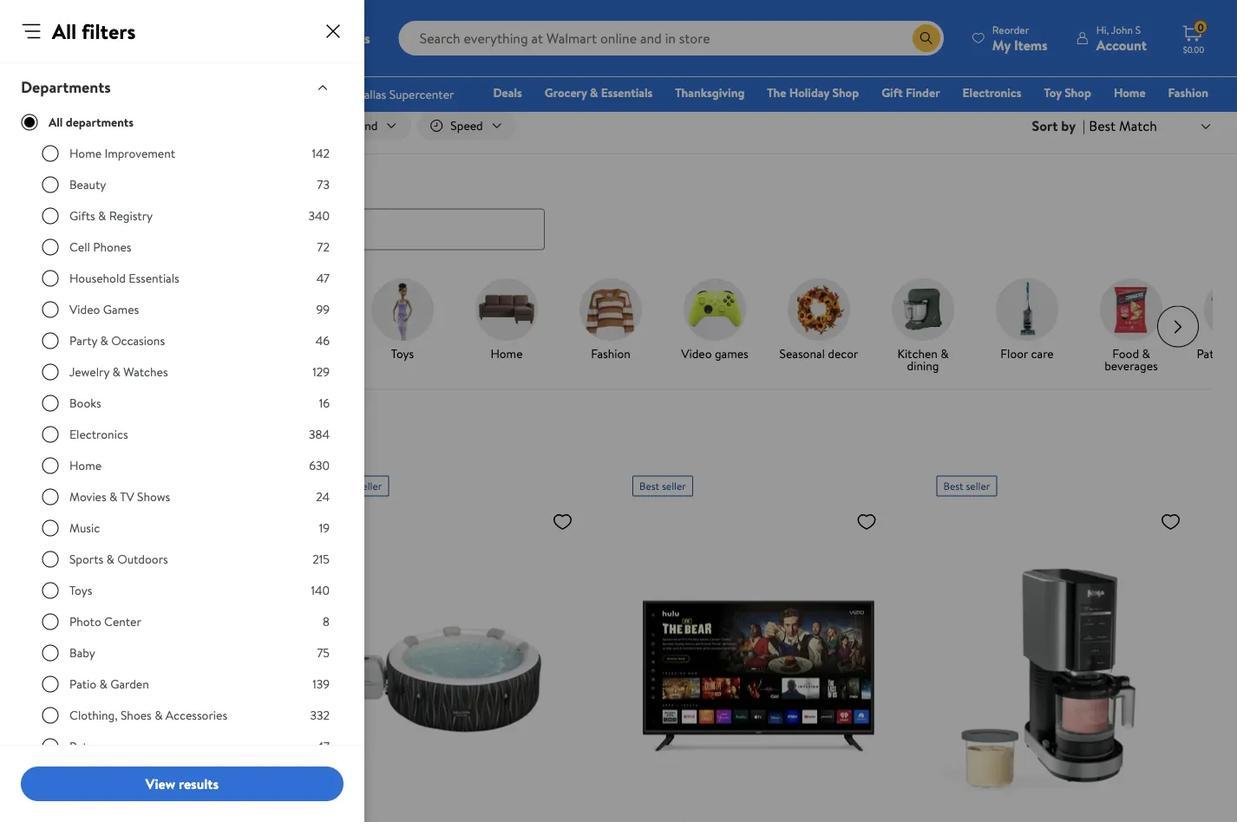 Task type: locate. For each thing, give the bounding box(es) containing it.
all filters up departments
[[52, 16, 136, 46]]

essentials right grocery at the top left of the page
[[601, 84, 653, 101]]

& for food & beverages
[[1142, 345, 1150, 362]]

& for sports & outdoors
[[106, 551, 114, 568]]

price
[[21, 453, 52, 472]]

electronics
[[963, 84, 1022, 101], [69, 426, 128, 443]]

best for ninja creami, ice cream maker, 5 one-touch programs image
[[944, 479, 964, 494]]

8
[[323, 613, 330, 630]]

toys inside all departments option group
[[69, 582, 92, 599]]

registry up phones
[[109, 207, 153, 224]]

& right "jewelry"
[[112, 364, 120, 380]]

fashion down fashion image
[[591, 345, 631, 362]]

24
[[316, 488, 330, 505]]

0 vertical spatial fashion link
[[1161, 83, 1216, 102]]

0 vertical spatial 47
[[316, 270, 330, 287]]

patio inside all departments option group
[[69, 676, 96, 693]]

1 best seller from the left
[[335, 479, 382, 494]]

1 vertical spatial toys
[[69, 582, 92, 599]]

clothing, shoes & accessories
[[69, 707, 227, 724]]

view results
[[146, 775, 219, 794]]

0 horizontal spatial video
[[69, 301, 100, 318]]

kitchen and dining image
[[892, 278, 954, 341]]

filters down departments
[[70, 117, 101, 134]]

0 vertical spatial video
[[69, 301, 100, 318]]

0 horizontal spatial shop
[[832, 84, 859, 101]]

registry inside all departments option group
[[109, 207, 153, 224]]

all filters dialog
[[0, 0, 364, 822]]

deals down party
[[54, 357, 82, 374]]

home up deal
[[69, 457, 102, 474]]

& right food
[[1142, 345, 1150, 362]]

toy shop
[[1044, 84, 1091, 101]]

black friday deals image
[[59, 278, 121, 341]]

0 vertical spatial filters
[[81, 16, 136, 46]]

& right party
[[100, 332, 108, 349]]

holiday
[[789, 84, 829, 101]]

one debit link
[[1068, 108, 1142, 126]]

toys up photo at bottom
[[69, 582, 92, 599]]

0 vertical spatial fashion
[[1168, 84, 1209, 101]]

the holiday shop
[[767, 84, 859, 101]]

0 vertical spatial all filters
[[52, 16, 136, 46]]

jewelry & watches
[[69, 364, 168, 380]]

0 vertical spatial black
[[59, 345, 87, 362]]

1 best from the left
[[335, 479, 355, 494]]

seller for ninja creami, ice cream maker, 5 one-touch programs image
[[966, 479, 990, 494]]

1 horizontal spatial electronics
[[963, 84, 1022, 101]]

& left tv
[[109, 488, 117, 505]]

0 horizontal spatial best seller
[[335, 479, 382, 494]]

& inside 'kitchen & dining'
[[941, 345, 949, 362]]

sort and filter section element
[[0, 98, 1237, 154]]

when
[[55, 453, 87, 472]]

view
[[146, 775, 175, 794]]

1 vertical spatial essentials
[[129, 270, 179, 287]]

black for black friday deal
[[31, 479, 56, 494]]

& right the dining on the right of page
[[941, 345, 949, 362]]

jewelry
[[69, 364, 109, 380]]

shoes
[[121, 707, 152, 724]]

1 horizontal spatial black
[[59, 345, 87, 362]]

1 horizontal spatial essentials
[[601, 84, 653, 101]]

floorcare image
[[996, 278, 1058, 341]]

& down the patio & garden image
[[1227, 345, 1235, 362]]

debit
[[1105, 108, 1134, 125]]

friday for deal
[[58, 479, 86, 494]]

gifts
[[69, 207, 95, 224]]

1 horizontal spatial fashion link
[[1161, 83, 1216, 102]]

shop inside toy shop link
[[1065, 84, 1091, 101]]

walmart+
[[1157, 108, 1209, 125]]

best seller
[[335, 479, 382, 494], [639, 479, 686, 494], [944, 479, 990, 494]]

video inside video games link
[[681, 345, 712, 362]]

sort by |
[[1032, 116, 1086, 135]]

1 vertical spatial registry
[[109, 207, 153, 224]]

black up "jewelry"
[[59, 345, 87, 362]]

all
[[52, 16, 76, 46], [49, 114, 63, 131], [54, 117, 68, 134]]

2 seller from the left
[[662, 479, 686, 494]]

one debit
[[1076, 108, 1134, 125]]

all departments option group
[[42, 145, 330, 822]]

$0.00
[[1183, 43, 1204, 55]]

0 vertical spatial toys
[[391, 345, 414, 362]]

essentials up games
[[129, 270, 179, 287]]

2 best from the left
[[639, 479, 659, 494]]

0 horizontal spatial registry
[[109, 207, 153, 224]]

47 for pets
[[316, 738, 330, 755]]

75
[[317, 645, 330, 662]]

1 horizontal spatial best
[[639, 479, 659, 494]]

1 vertical spatial friday
[[58, 479, 86, 494]]

one
[[1076, 108, 1102, 125]]

1 vertical spatial filters
[[70, 117, 101, 134]]

best seller for vizio 50" class v-series 4k uhd led smart tv v505-j09 image
[[639, 479, 686, 494]]

0
[[1198, 20, 1204, 34]]

friday down when
[[58, 479, 86, 494]]

& for movies & tv shows
[[109, 488, 117, 505]]

best for vizio 50" class v-series 4k uhd led smart tv v505-j09 image
[[639, 479, 659, 494]]

0 vertical spatial friday
[[90, 345, 122, 362]]

patio & link
[[1190, 278, 1237, 363]]

music
[[69, 520, 100, 537]]

electronics up registry link
[[963, 84, 1022, 101]]

0 vertical spatial registry
[[1009, 108, 1053, 125]]

tv
[[120, 488, 134, 505]]

& inside food & beverages
[[1142, 345, 1150, 362]]

Search in deals search field
[[21, 209, 545, 250]]

All departments radio
[[21, 114, 38, 131]]

patio down baby
[[69, 676, 96, 693]]

video for video games
[[681, 345, 712, 362]]

0 horizontal spatial fashion
[[591, 345, 631, 362]]

food
[[1113, 345, 1139, 362]]

accessories
[[166, 707, 227, 724]]

fashion inside fashion registry
[[1168, 84, 1209, 101]]

grocery
[[545, 84, 587, 101]]

1 horizontal spatial video
[[681, 345, 712, 362]]

2 shop from the left
[[1065, 84, 1091, 101]]

& right grocery at the top left of the page
[[590, 84, 598, 101]]

0 horizontal spatial toys
[[69, 582, 92, 599]]

friday up jewelry & watches on the top left
[[90, 345, 122, 362]]

deals up price
[[21, 417, 62, 441]]

1 horizontal spatial registry
[[1009, 108, 1053, 125]]

sort
[[1032, 116, 1058, 135]]

all inside 'all filters' button
[[54, 117, 68, 134]]

0 horizontal spatial essentials
[[129, 270, 179, 287]]

filters inside all filters dialog
[[81, 16, 136, 46]]

patio down the patio & garden image
[[1197, 345, 1224, 362]]

0 horizontal spatial fashion link
[[566, 278, 656, 363]]

video
[[69, 301, 100, 318], [681, 345, 712, 362]]

all filters inside button
[[54, 117, 101, 134]]

games
[[715, 345, 749, 362]]

0 horizontal spatial black
[[31, 479, 56, 494]]

1 horizontal spatial shop
[[1065, 84, 1091, 101]]

0 horizontal spatial friday
[[58, 479, 86, 494]]

1 vertical spatial black
[[31, 479, 56, 494]]

fashion link
[[1161, 83, 1216, 102], [566, 278, 656, 363]]

video games
[[69, 301, 139, 318]]

patio for patio & garden
[[69, 676, 96, 693]]

essentials
[[601, 84, 653, 101], [129, 270, 179, 287]]

0 vertical spatial patio
[[1197, 345, 1224, 362]]

friday inside black friday deals preview
[[90, 345, 122, 362]]

Search search field
[[399, 21, 944, 56]]

the
[[767, 84, 786, 101]]

340
[[308, 207, 330, 224]]

home image
[[475, 278, 538, 341]]

shop right holiday
[[832, 84, 859, 101]]

all filters inside dialog
[[52, 16, 136, 46]]

384
[[309, 426, 330, 443]]

toys image
[[371, 278, 434, 341]]

deals right flash
[[195, 345, 224, 362]]

1 horizontal spatial best seller
[[639, 479, 686, 494]]

deals up search icon
[[21, 174, 58, 196]]

1 horizontal spatial toys
[[391, 345, 414, 362]]

3 best from the left
[[944, 479, 964, 494]]

filters
[[81, 16, 136, 46], [70, 117, 101, 134]]

73
[[317, 176, 330, 193]]

electronics up 'price when purchased online'
[[69, 426, 128, 443]]

shop right toy
[[1065, 84, 1091, 101]]

photo
[[69, 613, 101, 630]]

deals
[[493, 84, 522, 101], [21, 174, 58, 196], [195, 345, 224, 362], [54, 357, 82, 374], [21, 417, 62, 441]]

filters up departments
[[81, 16, 136, 46]]

2 horizontal spatial best
[[944, 479, 964, 494]]

video inside all departments option group
[[69, 301, 100, 318]]

2 horizontal spatial seller
[[966, 479, 990, 494]]

patio & garden image
[[1204, 278, 1237, 341]]

best
[[335, 479, 355, 494], [639, 479, 659, 494], [944, 479, 964, 494]]

1 vertical spatial fashion link
[[566, 278, 656, 363]]

patio
[[1197, 345, 1224, 362], [69, 676, 96, 693]]

1 vertical spatial patio
[[69, 676, 96, 693]]

0 horizontal spatial patio
[[69, 676, 96, 693]]

None radio
[[42, 145, 59, 162], [42, 239, 59, 256], [42, 332, 59, 350], [42, 457, 59, 475], [42, 613, 59, 631], [42, 707, 59, 724], [42, 145, 59, 162], [42, 239, 59, 256], [42, 332, 59, 350], [42, 457, 59, 475], [42, 613, 59, 631], [42, 707, 59, 724]]

fashion up walmart+ link
[[1168, 84, 1209, 101]]

0 horizontal spatial home link
[[462, 278, 552, 363]]

1 seller from the left
[[358, 479, 382, 494]]

0 horizontal spatial seller
[[358, 479, 382, 494]]

gift finder
[[882, 84, 940, 101]]

& right sports
[[106, 551, 114, 568]]

video left games
[[681, 345, 712, 362]]

price when purchased online
[[21, 453, 192, 472]]

1 vertical spatial fashion
[[591, 345, 631, 362]]

seasonal decor image
[[788, 278, 850, 341]]

improvement
[[105, 145, 175, 162]]

1 vertical spatial electronics
[[69, 426, 128, 443]]

search image
[[35, 223, 49, 237]]

& left garden
[[99, 676, 107, 693]]

1 horizontal spatial patio
[[1197, 345, 1224, 362]]

1 shop from the left
[[832, 84, 859, 101]]

1 vertical spatial all filters
[[54, 117, 101, 134]]

99
[[316, 301, 330, 318]]

|
[[1083, 116, 1086, 135]]

black inside black friday deals preview
[[59, 345, 87, 362]]

registry
[[1009, 108, 1053, 125], [109, 207, 153, 224]]

home down home image
[[491, 345, 523, 362]]

3 best seller from the left
[[944, 479, 990, 494]]

add to favorites list, ninja creami, ice cream maker, 5 one-touch programs image
[[1160, 511, 1181, 532]]

grocery & essentials link
[[537, 83, 661, 102]]

1 horizontal spatial friday
[[90, 345, 122, 362]]

deal
[[89, 479, 107, 494]]

toys down toys image
[[391, 345, 414, 362]]

all filters down departments
[[54, 117, 101, 134]]

black friday deals preview
[[54, 345, 127, 374]]

seasonal
[[780, 345, 825, 362]]

0 vertical spatial home link
[[1106, 83, 1154, 102]]

registry down toy
[[1009, 108, 1053, 125]]

toy
[[1044, 84, 1062, 101]]

& for party & occasions
[[100, 332, 108, 349]]

video up party
[[69, 301, 100, 318]]

1 47 from the top
[[316, 270, 330, 287]]

2 47 from the top
[[316, 738, 330, 755]]

& right gifts
[[98, 207, 106, 224]]

care
[[1031, 345, 1054, 362]]

1 horizontal spatial home link
[[1106, 83, 1154, 102]]

fashion image
[[580, 278, 642, 341]]

add to favorites list, vizio 50" class v-series 4k uhd led smart tv v505-j09 image
[[856, 511, 877, 532]]

47 down 332 at left bottom
[[316, 738, 330, 755]]

lots to love for less. low prices all season long. image
[[24, 0, 1213, 63]]

all filters
[[52, 16, 136, 46], [54, 117, 101, 134]]

black down price
[[31, 479, 56, 494]]

None radio
[[42, 176, 59, 193], [42, 207, 59, 225], [42, 270, 59, 287], [42, 301, 59, 318], [42, 364, 59, 381], [42, 395, 59, 412], [42, 426, 59, 443], [42, 488, 59, 506], [42, 520, 59, 537], [42, 551, 59, 568], [42, 582, 59, 600], [42, 645, 59, 662], [42, 676, 59, 693], [42, 738, 59, 756], [42, 176, 59, 193], [42, 207, 59, 225], [42, 270, 59, 287], [42, 301, 59, 318], [42, 364, 59, 381], [42, 395, 59, 412], [42, 426, 59, 443], [42, 488, 59, 506], [42, 520, 59, 537], [42, 551, 59, 568], [42, 582, 59, 600], [42, 645, 59, 662], [42, 676, 59, 693], [42, 738, 59, 756]]

clothing,
[[69, 707, 118, 724]]

332
[[310, 707, 330, 724]]

0 horizontal spatial electronics
[[69, 426, 128, 443]]

1 horizontal spatial seller
[[662, 479, 686, 494]]

1 horizontal spatial fashion
[[1168, 84, 1209, 101]]

47 up 99
[[316, 270, 330, 287]]

1 vertical spatial 47
[[316, 738, 330, 755]]

add to favorites list, saluspa 77" x 26" hollywood 240 gal. inflatable hot tub with led lights, 104f max temperature image
[[552, 511, 573, 532]]

food & beverages link
[[1086, 278, 1176, 375]]

beauty
[[69, 176, 106, 193]]

deals link
[[485, 83, 530, 102]]

home
[[1114, 84, 1146, 101], [69, 145, 102, 162], [491, 345, 523, 362], [69, 457, 102, 474]]

2 horizontal spatial best seller
[[944, 479, 990, 494]]

0 horizontal spatial best
[[335, 479, 355, 494]]

& for kitchen & dining
[[941, 345, 949, 362]]

2 best seller from the left
[[639, 479, 686, 494]]

1 vertical spatial video
[[681, 345, 712, 362]]

flash
[[165, 345, 192, 362]]

occasions
[[111, 332, 165, 349]]

black friday deal
[[31, 479, 107, 494]]

filters inside 'all filters' button
[[70, 117, 101, 134]]

3 seller from the left
[[966, 479, 990, 494]]

home up debit
[[1114, 84, 1146, 101]]

home link
[[1106, 83, 1154, 102], [462, 278, 552, 363]]



Task type: vqa. For each thing, say whether or not it's contained in the screenshot.
$21.99 in the button
no



Task type: describe. For each thing, give the bounding box(es) containing it.
flash deals
[[165, 345, 224, 362]]

toy shop link
[[1036, 83, 1099, 102]]

results
[[179, 775, 219, 794]]

by
[[1061, 116, 1076, 135]]

online
[[155, 453, 192, 472]]

black for black friday deals preview
[[59, 345, 87, 362]]

all departments
[[49, 114, 134, 131]]

deals (1000+)
[[21, 417, 113, 441]]

47 for household essentials
[[316, 270, 330, 287]]

fashion for fashion
[[591, 345, 631, 362]]

kitchen & dining
[[898, 345, 949, 374]]

sports
[[69, 551, 103, 568]]

electronics inside all departments option group
[[69, 426, 128, 443]]

video for video games
[[69, 301, 100, 318]]

seasonal decor link
[[774, 278, 864, 363]]

flash deals image
[[163, 278, 226, 341]]

deals inside "search field"
[[21, 174, 58, 196]]

& for patio & 
[[1227, 345, 1235, 362]]

72
[[317, 239, 330, 256]]

& for grocery & essentials
[[590, 84, 598, 101]]

tech image
[[267, 278, 330, 341]]

household essentials
[[69, 270, 179, 287]]

close panel image
[[323, 21, 344, 42]]

fashion registry
[[1009, 84, 1209, 125]]

departments
[[21, 76, 111, 98]]

center
[[104, 613, 141, 630]]

preview
[[85, 357, 127, 374]]

seller for vizio 50" class v-series 4k uhd led smart tv v505-j09 image
[[662, 479, 686, 494]]

flash deals link
[[149, 278, 239, 363]]

19
[[319, 520, 330, 537]]

party & occasions
[[69, 332, 165, 349]]

outdoors
[[117, 551, 168, 568]]

16
[[319, 395, 330, 412]]

deals left grocery at the top left of the page
[[493, 84, 522, 101]]

dining
[[907, 357, 939, 374]]

saluspa 77" x 26" hollywood 240 gal. inflatable hot tub with led lights, 104f max temperature image
[[328, 504, 580, 822]]

sports & outdoors
[[69, 551, 168, 568]]

the holiday shop link
[[759, 83, 867, 102]]

gifts & registry
[[69, 207, 153, 224]]

food & beverages image
[[1100, 278, 1163, 341]]

Walmart Site-Wide search field
[[399, 21, 944, 56]]

kitchen
[[898, 345, 938, 362]]

ninja creami, ice cream maker, 5 one-touch programs image
[[937, 504, 1188, 822]]

video games link
[[670, 278, 760, 363]]

books
[[69, 395, 101, 412]]

departments
[[66, 114, 134, 131]]

patio & 
[[1197, 345, 1237, 362]]

in store image
[[133, 119, 160, 133]]

(1000+)
[[66, 420, 113, 440]]

purchased
[[90, 453, 152, 472]]

registry inside fashion registry
[[1009, 108, 1053, 125]]

walmart image
[[28, 24, 141, 52]]

0 vertical spatial essentials
[[601, 84, 653, 101]]

best seller for ninja creami, ice cream maker, 5 one-touch programs image
[[944, 479, 990, 494]]

vizio 50" class v-series 4k uhd led smart tv v505-j09 image
[[632, 504, 884, 822]]

0 vertical spatial electronics
[[963, 84, 1022, 101]]

all filters button
[[21, 112, 120, 140]]

toys inside 'link'
[[391, 345, 414, 362]]

thanksgiving
[[675, 84, 745, 101]]

household
[[69, 270, 126, 287]]

seller for saluspa 77" x 26" hollywood 240 gal. inflatable hot tub with led lights, 104f max temperature image
[[358, 479, 382, 494]]

& for patio & garden
[[99, 676, 107, 693]]

shop inside the holiday shop link
[[832, 84, 859, 101]]

toys link
[[357, 278, 448, 363]]

best for saluspa 77" x 26" hollywood 240 gal. inflatable hot tub with led lights, 104f max temperature image
[[335, 479, 355, 494]]

home down 'all filters' button
[[69, 145, 102, 162]]

Deals search field
[[0, 174, 1237, 250]]

departments button
[[7, 61, 344, 114]]

party
[[69, 332, 97, 349]]

friday for deals
[[90, 345, 122, 362]]

& right shoes
[[155, 707, 163, 724]]

essentials inside all departments option group
[[129, 270, 179, 287]]

movies
[[69, 488, 106, 505]]

seasonal decor
[[780, 345, 858, 362]]

best seller for saluspa 77" x 26" hollywood 240 gal. inflatable hot tub with led lights, 104f max temperature image
[[335, 479, 382, 494]]

photo center
[[69, 613, 141, 630]]

630
[[309, 457, 330, 474]]

& for gifts & registry
[[98, 207, 106, 224]]

142
[[312, 145, 330, 162]]

grocery & essentials
[[545, 84, 653, 101]]

shows
[[137, 488, 170, 505]]

215
[[313, 551, 330, 568]]

139
[[313, 676, 330, 693]]

baby
[[69, 645, 95, 662]]

walmart+ link
[[1149, 108, 1216, 126]]

playstation 5 disc console - marvel's spider-man 2 bundle image
[[24, 504, 276, 822]]

black friday deals preview link
[[45, 278, 135, 375]]

fashion for fashion registry
[[1168, 84, 1209, 101]]

46
[[315, 332, 330, 349]]

view results button
[[21, 767, 344, 802]]

& for jewelry & watches
[[112, 364, 120, 380]]

gift finder link
[[874, 83, 948, 102]]

cell
[[69, 239, 90, 256]]

floor
[[1001, 345, 1028, 362]]

registry link
[[1001, 108, 1061, 126]]

deals inside black friday deals preview
[[54, 357, 82, 374]]

1 vertical spatial home link
[[462, 278, 552, 363]]

patio for patio & 
[[1197, 345, 1224, 362]]

food & beverages
[[1105, 345, 1158, 374]]

phones
[[93, 239, 131, 256]]

electronics link
[[955, 83, 1029, 102]]

thanksgiving link
[[667, 83, 752, 102]]

floor care
[[1001, 345, 1054, 362]]

129
[[313, 364, 330, 380]]

beverages
[[1105, 357, 1158, 374]]

next slide for chipmodulewithimages list image
[[1157, 306, 1199, 348]]

video games image
[[684, 278, 746, 341]]

140
[[311, 582, 330, 599]]

home improvement
[[69, 145, 175, 162]]

cell phones
[[69, 239, 131, 256]]

gift
[[882, 84, 903, 101]]



